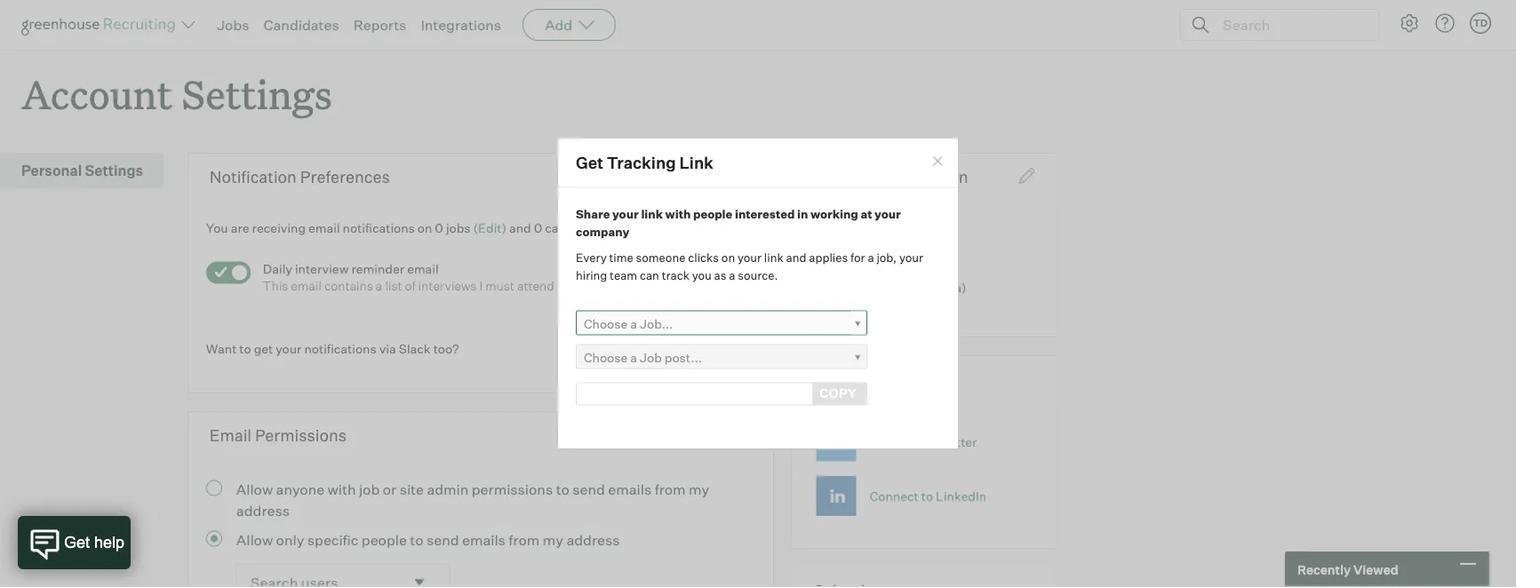 Task type: vqa. For each thing, say whether or not it's contained in the screenshot.
"&"
yes



Task type: describe. For each thing, give the bounding box(es) containing it.
team
[[610, 268, 637, 282]]

must
[[485, 278, 514, 294]]

list
[[385, 278, 402, 294]]

networks
[[862, 369, 934, 389]]

test dumtwo testdummy2@adept.ai english pacific time (us & canada) my referrer link
[[809, 221, 966, 318]]

get
[[254, 341, 273, 356]]

recently viewed
[[1298, 562, 1399, 577]]

with inside allow anyone with job or site admin permissions to send emails from my address
[[328, 480, 356, 498]]

reports
[[353, 16, 407, 34]]

people inside share your link with people interested in working at your company
[[693, 207, 733, 221]]

0 horizontal spatial from
[[509, 531, 540, 549]]

referrer
[[830, 302, 878, 318]]

you
[[206, 220, 228, 236]]

pacific
[[809, 280, 847, 296]]

edit link
[[1019, 168, 1035, 188]]

job
[[359, 480, 380, 498]]

a left the job
[[630, 350, 637, 365]]

email for receiving
[[308, 220, 340, 236]]

email permissions
[[210, 425, 347, 445]]

personal information
[[813, 167, 968, 187]]

integrations
[[421, 16, 501, 34]]

at
[[861, 207, 872, 221]]

can
[[640, 268, 659, 282]]

choose a job post...
[[584, 350, 702, 365]]

jobs
[[446, 220, 471, 236]]

admin
[[427, 480, 469, 498]]

personal for personal settings
[[21, 162, 82, 180]]

1 vertical spatial address
[[567, 531, 620, 549]]

to for connect to linkedin
[[921, 489, 933, 504]]

a inside daily interview reminder email this email contains a list of interviews i must attend today.
[[376, 278, 383, 294]]

connect for connect to twitter
[[870, 434, 919, 450]]

for
[[851, 251, 865, 265]]

share your link with people interested in working at your company
[[576, 207, 901, 239]]

0 vertical spatial on
[[418, 220, 432, 236]]

a right for
[[868, 251, 874, 265]]

post...
[[665, 350, 702, 365]]

working
[[811, 207, 858, 221]]

my
[[809, 302, 827, 318]]

link inside every time someone clicks on your link and applies for a job, your hiring team can         track you as a source.
[[764, 251, 784, 265]]

candidates
[[545, 220, 609, 236]]

settings for personal settings
[[85, 162, 143, 180]]

tracking
[[607, 153, 676, 173]]

get tracking link
[[576, 153, 714, 173]]

edit image
[[1019, 168, 1035, 184]]

from inside allow anyone with job or site admin permissions to send emails from my address
[[655, 480, 686, 498]]

personal settings link
[[21, 160, 156, 181]]

to inside allow anyone with job or site admin permissions to send emails from my address
[[556, 480, 570, 498]]

my inside allow anyone with job or site admin permissions to send emails from my address
[[689, 480, 709, 498]]

my referrer link link
[[809, 302, 906, 318]]

choose a job... link
[[576, 311, 867, 336]]

viewed
[[1354, 562, 1399, 577]]

none text field inside get tracking link dialog
[[576, 383, 813, 406]]

allow for allow only specific people to send emails from my address
[[236, 531, 273, 549]]

you
[[692, 268, 712, 282]]

emails inside allow anyone with job or site admin permissions to send emails from my address
[[608, 480, 652, 498]]

specific
[[307, 531, 359, 549]]

td button
[[1470, 12, 1491, 34]]

account
[[21, 68, 172, 120]]

your up company
[[612, 207, 639, 221]]

get
[[576, 153, 604, 173]]

are
[[231, 220, 249, 236]]

copy link
[[809, 383, 867, 406]]

job...
[[640, 316, 673, 331]]

source.
[[738, 268, 778, 282]]

1 (edit) from the left
[[473, 220, 507, 236]]

daily
[[263, 261, 292, 276]]

0 horizontal spatial send
[[427, 531, 459, 549]]

twitter
[[936, 434, 977, 450]]

permissions
[[472, 480, 553, 498]]

allow for allow anyone with job or site admin permissions to send emails from my address
[[236, 480, 273, 498]]

send inside allow anyone with job or site admin permissions to send emails from my address
[[573, 480, 605, 498]]

want
[[206, 341, 237, 356]]

to for want to get your notifications via slack too?
[[239, 341, 251, 356]]

allow anyone with job or site admin permissions to send emails from my address
[[236, 480, 709, 520]]

get tracking link dialog
[[557, 138, 959, 450]]

personal for personal information
[[813, 167, 878, 187]]

interview
[[295, 261, 349, 276]]

too?
[[433, 341, 459, 356]]

every
[[576, 251, 607, 265]]

you are receiving email notifications on 0 jobs (edit) and 0 candidates (edit)
[[206, 220, 645, 236]]

social
[[813, 369, 859, 389]]

link inside share your link with people interested in working at your company
[[641, 207, 663, 221]]

connect to twitter link
[[870, 434, 977, 450]]

only
[[276, 531, 304, 549]]

as
[[714, 268, 727, 282]]

close image
[[931, 154, 945, 168]]

testdummy2@adept.ai
[[809, 245, 940, 261]]

0 horizontal spatial and
[[509, 220, 531, 236]]

every time someone clicks on your link and applies for a job, your hiring team can         track you as a source.
[[576, 251, 923, 282]]

preferences
[[300, 167, 390, 187]]

contains
[[324, 278, 373, 294]]

want to get your notifications via slack too?
[[206, 341, 459, 356]]

to for connect to twitter
[[921, 434, 933, 450]]

attend
[[517, 278, 554, 294]]

interested
[[735, 207, 795, 221]]

copy
[[820, 385, 857, 401]]

english
[[809, 263, 852, 278]]

or
[[383, 480, 397, 498]]



Task type: locate. For each thing, give the bounding box(es) containing it.
daily interview reminder email this email contains a list of interviews i must attend today.
[[263, 261, 592, 294]]

(edit) link
[[473, 220, 507, 236], [612, 220, 645, 236]]

notifications up reminder
[[343, 220, 415, 236]]

0 vertical spatial send
[[573, 480, 605, 498]]

and
[[509, 220, 531, 236], [786, 251, 807, 265]]

emails
[[608, 480, 652, 498], [462, 531, 506, 549]]

email for reminder
[[407, 261, 439, 276]]

btn-add-to-slack link
[[621, 331, 746, 371]]

to right permissions on the bottom left
[[556, 480, 570, 498]]

link up someone
[[641, 207, 663, 221]]

social networks
[[813, 369, 934, 389]]

td
[[1474, 17, 1488, 29]]

1 vertical spatial my
[[543, 531, 563, 549]]

choose a job...
[[584, 316, 673, 331]]

1 horizontal spatial my
[[689, 480, 709, 498]]

applies
[[809, 251, 848, 265]]

0 left candidates
[[534, 220, 542, 236]]

notification
[[210, 167, 297, 187]]

people
[[693, 207, 733, 221], [362, 531, 407, 549]]

to left linkedin
[[921, 489, 933, 504]]

send right permissions on the bottom left
[[573, 480, 605, 498]]

0 vertical spatial my
[[689, 480, 709, 498]]

someone
[[636, 251, 686, 265]]

connect down the connect to twitter link
[[870, 489, 919, 504]]

people down the or
[[362, 531, 407, 549]]

1 vertical spatial with
[[328, 480, 356, 498]]

and inside every time someone clicks on your link and applies for a job, your hiring team can         track you as a source.
[[786, 251, 807, 265]]

0 vertical spatial from
[[655, 480, 686, 498]]

interviews
[[418, 278, 477, 294]]

0 vertical spatial allow
[[236, 480, 273, 498]]

0 horizontal spatial emails
[[462, 531, 506, 549]]

2 choose from the top
[[584, 350, 628, 365]]

1 vertical spatial settings
[[85, 162, 143, 180]]

1 horizontal spatial link
[[764, 251, 784, 265]]

(edit) right jobs on the left top of page
[[473, 220, 507, 236]]

notifications
[[343, 220, 415, 236], [304, 341, 377, 356]]

(edit) link right jobs on the left top of page
[[473, 220, 507, 236]]

1 horizontal spatial send
[[573, 480, 605, 498]]

(us
[[882, 280, 904, 296]]

test
[[809, 221, 842, 241]]

link
[[679, 153, 714, 173], [880, 302, 906, 318]]

choose for choose a job post...
[[584, 350, 628, 365]]

1 horizontal spatial settings
[[182, 68, 332, 120]]

link up "source."
[[764, 251, 784, 265]]

1 horizontal spatial and
[[786, 251, 807, 265]]

&
[[907, 280, 916, 296]]

1 vertical spatial link
[[764, 251, 784, 265]]

today.
[[557, 278, 592, 294]]

with up someone
[[665, 207, 691, 221]]

job
[[640, 350, 662, 365]]

share
[[576, 207, 610, 221]]

job,
[[877, 251, 897, 265]]

1 choose from the top
[[584, 316, 628, 331]]

settings down the jobs link on the left top
[[182, 68, 332, 120]]

people up clicks
[[693, 207, 733, 221]]

0 vertical spatial address
[[236, 502, 290, 520]]

0 horizontal spatial link
[[679, 153, 714, 173]]

connect to linkedin link
[[870, 489, 987, 504]]

1 vertical spatial send
[[427, 531, 459, 549]]

td button
[[1467, 9, 1495, 37]]

your right get
[[276, 341, 302, 356]]

greenhouse recruiting image
[[21, 14, 181, 36]]

connect left the twitter
[[870, 434, 919, 450]]

1 vertical spatial email
[[407, 261, 439, 276]]

clicks
[[688, 251, 719, 265]]

add
[[545, 16, 573, 34]]

(edit) link up time
[[612, 220, 645, 236]]

connect to linkedin
[[870, 489, 987, 504]]

your up "source."
[[738, 251, 762, 265]]

0 horizontal spatial address
[[236, 502, 290, 520]]

information
[[882, 167, 968, 187]]

0
[[435, 220, 443, 236], [534, 220, 542, 236]]

notification preferences
[[210, 167, 390, 187]]

checkmark image
[[214, 266, 227, 278]]

2 vertical spatial email
[[291, 278, 322, 294]]

email up of
[[407, 261, 439, 276]]

settings for account settings
[[182, 68, 332, 120]]

1 horizontal spatial (edit)
[[612, 220, 645, 236]]

2 (edit) from the left
[[612, 220, 645, 236]]

1 horizontal spatial emails
[[608, 480, 652, 498]]

0 horizontal spatial (edit)
[[473, 220, 507, 236]]

add button
[[523, 9, 616, 41]]

choose
[[584, 316, 628, 331], [584, 350, 628, 365]]

0 horizontal spatial link
[[641, 207, 663, 221]]

email up interview
[[308, 220, 340, 236]]

0 vertical spatial link
[[679, 153, 714, 173]]

on up as
[[722, 251, 735, 265]]

1 vertical spatial connect
[[870, 489, 919, 504]]

btn add to slack image
[[621, 331, 746, 368]]

1 horizontal spatial with
[[665, 207, 691, 221]]

1 horizontal spatial personal
[[813, 167, 878, 187]]

0 vertical spatial emails
[[608, 480, 652, 498]]

1 vertical spatial allow
[[236, 531, 273, 549]]

0 horizontal spatial people
[[362, 531, 407, 549]]

2 allow from the top
[[236, 531, 273, 549]]

candidates link
[[264, 16, 339, 34]]

0 vertical spatial notifications
[[343, 220, 415, 236]]

1 vertical spatial from
[[509, 531, 540, 549]]

choose for choose a job...
[[584, 316, 628, 331]]

0 horizontal spatial on
[[418, 220, 432, 236]]

dumtwo
[[846, 221, 913, 241]]

0 vertical spatial choose
[[584, 316, 628, 331]]

personal settings
[[21, 162, 143, 180]]

with left job
[[328, 480, 356, 498]]

personal
[[21, 162, 82, 180], [813, 167, 878, 187]]

1 vertical spatial people
[[362, 531, 407, 549]]

0 horizontal spatial my
[[543, 531, 563, 549]]

1 horizontal spatial (edit) link
[[612, 220, 645, 236]]

notifications left the via
[[304, 341, 377, 356]]

0 vertical spatial settings
[[182, 68, 332, 120]]

with inside share your link with people interested in working at your company
[[665, 207, 691, 221]]

choose down today.
[[584, 316, 628, 331]]

notifications for via
[[304, 341, 377, 356]]

1 connect from the top
[[870, 434, 919, 450]]

your right at
[[875, 207, 901, 221]]

0 vertical spatial email
[[308, 220, 340, 236]]

1 vertical spatial on
[[722, 251, 735, 265]]

canada)
[[918, 280, 966, 296]]

to down site
[[410, 531, 424, 549]]

link down "(us"
[[880, 302, 906, 318]]

link inside dialog
[[679, 153, 714, 173]]

my
[[689, 480, 709, 498], [543, 531, 563, 549]]

1 allow from the top
[[236, 480, 273, 498]]

1 vertical spatial link
[[880, 302, 906, 318]]

1 vertical spatial notifications
[[304, 341, 377, 356]]

to left get
[[239, 341, 251, 356]]

email down interview
[[291, 278, 322, 294]]

reminder
[[351, 261, 404, 276]]

company
[[576, 224, 630, 239]]

None text field
[[576, 383, 813, 406]]

this
[[263, 278, 288, 294]]

0 vertical spatial people
[[693, 207, 733, 221]]

jobs link
[[217, 16, 249, 34]]

1 horizontal spatial people
[[693, 207, 733, 221]]

link right tracking
[[679, 153, 714, 173]]

i
[[480, 278, 483, 294]]

2 (edit) link from the left
[[612, 220, 645, 236]]

1 (edit) link from the left
[[473, 220, 507, 236]]

0 vertical spatial link
[[641, 207, 663, 221]]

choose down choose a job...
[[584, 350, 628, 365]]

1 horizontal spatial 0
[[534, 220, 542, 236]]

allow only specific people to send emails from my address
[[236, 531, 620, 549]]

on left jobs on the left top of page
[[418, 220, 432, 236]]

to
[[239, 341, 251, 356], [921, 434, 933, 450], [556, 480, 570, 498], [921, 489, 933, 504], [410, 531, 424, 549]]

a left list
[[376, 278, 383, 294]]

notifications for on
[[343, 220, 415, 236]]

anyone
[[276, 480, 325, 498]]

address inside allow anyone with job or site admin permissions to send emails from my address
[[236, 502, 290, 520]]

choose a job post... link
[[576, 344, 867, 370]]

a
[[868, 251, 874, 265], [729, 268, 735, 282], [376, 278, 383, 294], [630, 316, 637, 331], [630, 350, 637, 365]]

of
[[405, 278, 416, 294]]

1 vertical spatial choose
[[584, 350, 628, 365]]

Search text field
[[1219, 12, 1363, 38]]

2 0 from the left
[[534, 220, 542, 236]]

on
[[418, 220, 432, 236], [722, 251, 735, 265]]

time
[[850, 280, 879, 296]]

0 horizontal spatial personal
[[21, 162, 82, 180]]

configure image
[[1399, 12, 1420, 34]]

0 horizontal spatial with
[[328, 480, 356, 498]]

send down allow anyone with job or site admin permissions to send emails from my address
[[427, 531, 459, 549]]

0 horizontal spatial (edit) link
[[473, 220, 507, 236]]

linkedin
[[936, 489, 987, 504]]

1 horizontal spatial link
[[880, 302, 906, 318]]

1 vertical spatial emails
[[462, 531, 506, 549]]

connect for connect to linkedin
[[870, 489, 919, 504]]

a left job...
[[630, 316, 637, 331]]

on inside every time someone clicks on your link and applies for a job, your hiring team can         track you as a source.
[[722, 251, 735, 265]]

allow left only
[[236, 531, 273, 549]]

link inside test dumtwo testdummy2@adept.ai english pacific time (us & canada) my referrer link
[[880, 302, 906, 318]]

your
[[612, 207, 639, 221], [875, 207, 901, 221], [738, 251, 762, 265], [899, 251, 923, 265], [276, 341, 302, 356]]

2 connect from the top
[[870, 489, 919, 504]]

settings down account in the left of the page
[[85, 162, 143, 180]]

connect to twitter
[[870, 434, 977, 450]]

your right the job,
[[899, 251, 923, 265]]

email
[[210, 425, 252, 445]]

link
[[641, 207, 663, 221], [764, 251, 784, 265]]

1 horizontal spatial from
[[655, 480, 686, 498]]

reports link
[[353, 16, 407, 34]]

send
[[573, 480, 605, 498], [427, 531, 459, 549]]

0 horizontal spatial 0
[[435, 220, 443, 236]]

0 vertical spatial connect
[[870, 434, 919, 450]]

account settings
[[21, 68, 332, 120]]

to left the twitter
[[921, 434, 933, 450]]

allow inside allow anyone with job or site admin permissions to send emails from my address
[[236, 480, 273, 498]]

0 vertical spatial with
[[665, 207, 691, 221]]

0 left jobs on the left top of page
[[435, 220, 443, 236]]

recently
[[1298, 562, 1351, 577]]

via
[[379, 341, 396, 356]]

allow left anyone
[[236, 480, 273, 498]]

1 vertical spatial and
[[786, 251, 807, 265]]

integrations link
[[421, 16, 501, 34]]

slack
[[399, 341, 431, 356]]

and left candidates
[[509, 220, 531, 236]]

1 horizontal spatial address
[[567, 531, 620, 549]]

1 horizontal spatial on
[[722, 251, 735, 265]]

a right as
[[729, 268, 735, 282]]

in
[[797, 207, 808, 221]]

and left applies
[[786, 251, 807, 265]]

0 horizontal spatial settings
[[85, 162, 143, 180]]

0 vertical spatial and
[[509, 220, 531, 236]]

time
[[609, 251, 633, 265]]

(edit) up time
[[612, 220, 645, 236]]

(edit)
[[473, 220, 507, 236], [612, 220, 645, 236]]

permissions
[[255, 425, 347, 445]]

1 0 from the left
[[435, 220, 443, 236]]



